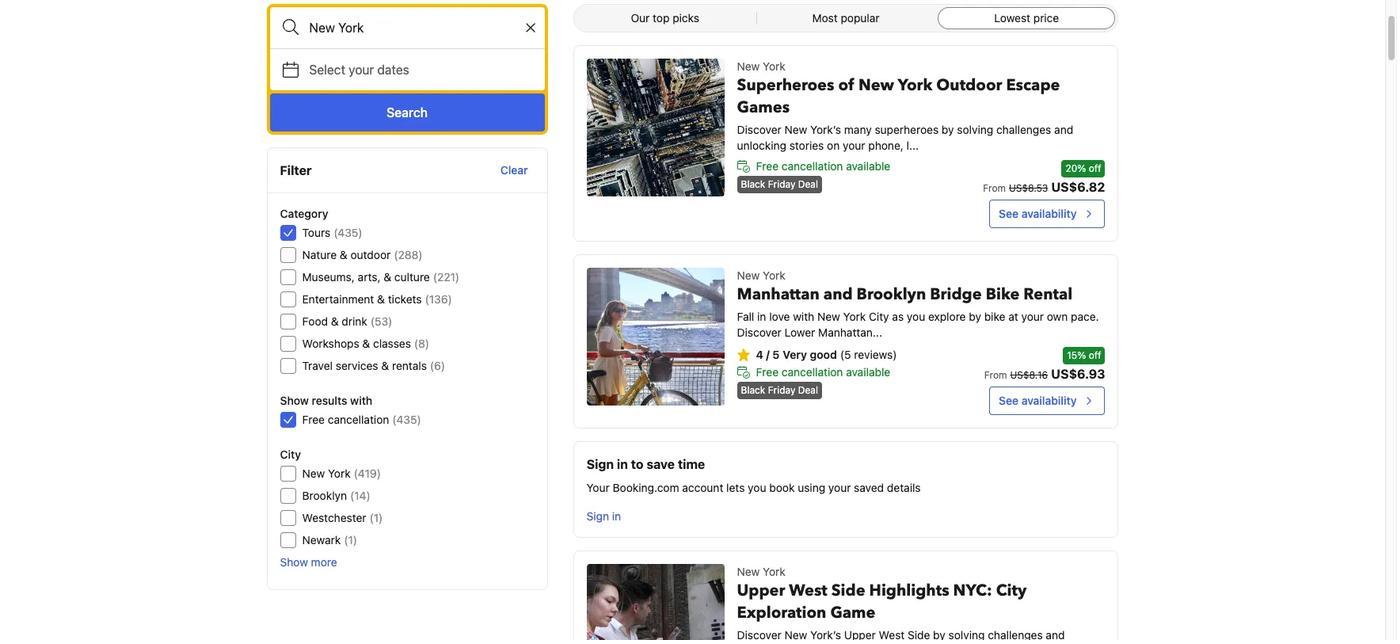 Task type: locate. For each thing, give the bounding box(es) containing it.
show more
[[280, 555, 337, 569]]

1 horizontal spatial you
[[907, 310, 925, 323]]

1 see from the top
[[999, 207, 1019, 220]]

show for show results with
[[280, 394, 309, 407]]

1 vertical spatial see availability
[[999, 394, 1077, 407]]

0 vertical spatial with
[[793, 310, 815, 323]]

0 horizontal spatial by
[[942, 123, 954, 136]]

discover inside new york superheroes of new york outdoor escape games discover new york's many superheroes by solving challenges and unlocking stories on your phone, l...
[[737, 123, 782, 136]]

lowest
[[994, 11, 1031, 25]]

workshops & classes (8)
[[302, 337, 429, 350]]

saved
[[854, 481, 884, 494]]

& down classes
[[381, 359, 389, 372]]

see down us$8.53
[[999, 207, 1019, 220]]

0 vertical spatial by
[[942, 123, 954, 136]]

1 vertical spatial discover
[[737, 326, 782, 339]]

1 vertical spatial cancellation
[[782, 365, 843, 379]]

city right nyc:
[[996, 580, 1027, 601]]

city
[[869, 310, 889, 323], [280, 448, 301, 461], [996, 580, 1027, 601]]

by inside new york manhattan and brooklyn bridge bike rental fall in love with new york city as you explore by bike at your own pace. discover lower manhattan...
[[969, 310, 981, 323]]

(1) down westchester (1)
[[344, 533, 357, 547]]

(435)
[[334, 226, 362, 239], [392, 413, 421, 426]]

food
[[302, 314, 328, 328]]

by left solving
[[942, 123, 954, 136]]

york up superheroes
[[763, 59, 786, 73]]

2 discover from the top
[[737, 326, 782, 339]]

details
[[887, 481, 921, 494]]

discover
[[737, 123, 782, 136], [737, 326, 782, 339]]

entertainment & tickets (136)
[[302, 292, 452, 306]]

& right nature on the left
[[340, 248, 348, 261]]

newark (1)
[[302, 533, 357, 547]]

1 horizontal spatial city
[[869, 310, 889, 323]]

1 vertical spatial black friday deal
[[741, 384, 818, 396]]

west
[[789, 580, 828, 601]]

workshops
[[302, 337, 359, 350]]

in
[[757, 310, 766, 323], [617, 457, 628, 471], [612, 509, 621, 523]]

0 vertical spatial from
[[983, 182, 1006, 194]]

good
[[810, 348, 837, 361]]

show left results
[[280, 394, 309, 407]]

1 vertical spatial available
[[846, 365, 891, 379]]

new york upper west side highlights nyc: city exploration game
[[737, 565, 1027, 623]]

& for classes
[[362, 337, 370, 350]]

0 vertical spatial free cancellation available
[[756, 159, 891, 173]]

from left us$8.53
[[983, 182, 1006, 194]]

black
[[741, 178, 766, 190], [741, 384, 766, 396]]

clear
[[500, 163, 528, 177]]

from inside 20% off from us$8.53 us$6.82
[[983, 182, 1006, 194]]

show inside button
[[280, 555, 308, 569]]

brooklyn
[[857, 284, 926, 305], [302, 489, 347, 502]]

0 vertical spatial discover
[[737, 123, 782, 136]]

see availability
[[999, 207, 1077, 220], [999, 394, 1077, 407]]

(435) down rentals
[[392, 413, 421, 426]]

see availability down 'us$8.16'
[[999, 394, 1077, 407]]

0 vertical spatial see
[[999, 207, 1019, 220]]

(8)
[[414, 337, 429, 350]]

sign for sign in to save time
[[587, 457, 614, 471]]

1 vertical spatial friday
[[768, 384, 796, 396]]

0 vertical spatial friday
[[768, 178, 796, 190]]

2 off from the top
[[1089, 349, 1101, 361]]

free cancellation (435)
[[302, 413, 421, 426]]

1 vertical spatial and
[[824, 284, 853, 305]]

save
[[647, 457, 675, 471]]

black friday deal down the 5
[[741, 384, 818, 396]]

food & drink (53)
[[302, 314, 392, 328]]

free down /
[[756, 365, 779, 379]]

superheroes
[[737, 74, 835, 96]]

museums,
[[302, 270, 355, 284]]

black down unlocking at right top
[[741, 178, 766, 190]]

& down museums, arts, & culture (221)
[[377, 292, 385, 306]]

off inside 20% off from us$8.53 us$6.82
[[1089, 162, 1101, 174]]

your left the 'dates'
[[349, 63, 374, 77]]

see availability down us$8.53
[[999, 207, 1077, 220]]

brooklyn inside new york manhattan and brooklyn bridge bike rental fall in love with new york city as you explore by bike at your own pace. discover lower manhattan...
[[857, 284, 926, 305]]

available
[[846, 159, 891, 173], [846, 365, 891, 379]]

1 vertical spatial availability
[[1022, 394, 1077, 407]]

and up manhattan...
[[824, 284, 853, 305]]

l...
[[907, 139, 919, 152]]

0 vertical spatial brooklyn
[[857, 284, 926, 305]]

sign in link
[[580, 502, 628, 531]]

(419)
[[354, 467, 381, 480]]

1 vertical spatial sign
[[587, 509, 609, 523]]

off right 20%
[[1089, 162, 1101, 174]]

1 vertical spatial with
[[350, 394, 372, 407]]

1 vertical spatial off
[[1089, 349, 1101, 361]]

0 vertical spatial city
[[869, 310, 889, 323]]

available down reviews)
[[846, 365, 891, 379]]

new york (419)
[[302, 467, 381, 480]]

you right lets
[[748, 481, 766, 494]]

free
[[756, 159, 779, 173], [756, 365, 779, 379], [302, 413, 325, 426]]

2 show from the top
[[280, 555, 308, 569]]

york for (419)
[[328, 467, 351, 480]]

solving
[[957, 123, 994, 136]]

0 vertical spatial black
[[741, 178, 766, 190]]

(435) up 'nature & outdoor (288)'
[[334, 226, 362, 239]]

1 show from the top
[[280, 394, 309, 407]]

city inside new york upper west side highlights nyc: city exploration game
[[996, 580, 1027, 601]]

availability
[[1022, 207, 1077, 220], [1022, 394, 1077, 407]]

cancellation down results
[[328, 413, 389, 426]]

1 see availability from the top
[[999, 207, 1077, 220]]

with up the lower
[[793, 310, 815, 323]]

love
[[769, 310, 790, 323]]

1 horizontal spatial (1)
[[370, 511, 383, 524]]

1 vertical spatial show
[[280, 555, 308, 569]]

availability down 'us$8.16'
[[1022, 394, 1077, 407]]

0 vertical spatial and
[[1054, 123, 1074, 136]]

1 discover from the top
[[737, 123, 782, 136]]

off
[[1089, 162, 1101, 174], [1089, 349, 1101, 361]]

2 availability from the top
[[1022, 394, 1077, 407]]

search button
[[270, 93, 545, 131]]

0 horizontal spatial you
[[748, 481, 766, 494]]

show for show more
[[280, 555, 308, 569]]

from inside 15% off from us$8.16 us$6.93
[[984, 369, 1007, 381]]

1 vertical spatial you
[[748, 481, 766, 494]]

black friday deal
[[741, 178, 818, 190], [741, 384, 818, 396]]

0 horizontal spatial city
[[280, 448, 301, 461]]

deal
[[798, 178, 818, 190], [798, 384, 818, 396]]

cancellation down good
[[782, 365, 843, 379]]

sign up your
[[587, 457, 614, 471]]

1 vertical spatial from
[[984, 369, 1007, 381]]

0 vertical spatial available
[[846, 159, 891, 173]]

new up upper
[[737, 565, 760, 578]]

sign
[[587, 457, 614, 471], [587, 509, 609, 523]]

your inside new york manhattan and brooklyn bridge bike rental fall in love with new york city as you explore by bike at your own pace. discover lower manhattan...
[[1021, 310, 1044, 323]]

brooklyn (14)
[[302, 489, 370, 502]]

(1) down (14) at the bottom left of page
[[370, 511, 383, 524]]

from for bike
[[984, 369, 1007, 381]]

by left 'bike'
[[969, 310, 981, 323]]

2 vertical spatial city
[[996, 580, 1027, 601]]

york up manhattan
[[763, 269, 786, 282]]

free down show results with
[[302, 413, 325, 426]]

by inside new york superheroes of new york outdoor escape games discover new york's many superheroes by solving challenges and unlocking stories on your phone, l...
[[942, 123, 954, 136]]

1 deal from the top
[[798, 178, 818, 190]]

book
[[769, 481, 795, 494]]

1 vertical spatial black
[[741, 384, 766, 396]]

york
[[763, 59, 786, 73], [898, 74, 933, 96], [763, 269, 786, 282], [843, 310, 866, 323], [328, 467, 351, 480], [763, 565, 786, 578]]

1 off from the top
[[1089, 162, 1101, 174]]

0 horizontal spatial (435)
[[334, 226, 362, 239]]

friday down the 5
[[768, 384, 796, 396]]

your right at
[[1021, 310, 1044, 323]]

discover up unlocking at right top
[[737, 123, 782, 136]]

availability for superheroes of new york outdoor escape games
[[1022, 207, 1077, 220]]

2 see from the top
[[999, 394, 1019, 407]]

superheroes
[[875, 123, 939, 136]]

friday down unlocking at right top
[[768, 178, 796, 190]]

us$8.53
[[1009, 182, 1048, 194]]

& up "travel services & rentals (6)"
[[362, 337, 370, 350]]

0 vertical spatial in
[[757, 310, 766, 323]]

and
[[1054, 123, 1074, 136], [824, 284, 853, 305]]

brooklyn up westchester
[[302, 489, 347, 502]]

0 horizontal spatial brooklyn
[[302, 489, 347, 502]]

0 horizontal spatial (1)
[[344, 533, 357, 547]]

exploration
[[737, 602, 827, 623]]

with up free cancellation (435)
[[350, 394, 372, 407]]

1 vertical spatial deal
[[798, 384, 818, 396]]

new up brooklyn (14)
[[302, 467, 325, 480]]

new up superheroes
[[737, 59, 760, 73]]

brooklyn up as
[[857, 284, 926, 305]]

off right 15%
[[1089, 349, 1101, 361]]

many
[[844, 123, 872, 136]]

4
[[756, 348, 764, 361]]

deal down very
[[798, 384, 818, 396]]

york up upper
[[763, 565, 786, 578]]

free down unlocking at right top
[[756, 159, 779, 173]]

by
[[942, 123, 954, 136], [969, 310, 981, 323]]

most
[[812, 11, 838, 25]]

black friday deal down unlocking at right top
[[741, 178, 818, 190]]

york up superheroes on the right
[[898, 74, 933, 96]]

1 vertical spatial in
[[617, 457, 628, 471]]

1 available from the top
[[846, 159, 891, 173]]

highlights
[[869, 580, 949, 601]]

2 see availability from the top
[[999, 394, 1077, 407]]

in down 'booking.com'
[[612, 509, 621, 523]]

challenges
[[996, 123, 1051, 136]]

new
[[737, 59, 760, 73], [859, 74, 894, 96], [785, 123, 808, 136], [737, 269, 760, 282], [818, 310, 840, 323], [302, 467, 325, 480], [737, 565, 760, 578]]

2 sign from the top
[[587, 509, 609, 523]]

2 black friday deal from the top
[[741, 384, 818, 396]]

0 vertical spatial you
[[907, 310, 925, 323]]

2 vertical spatial free
[[302, 413, 325, 426]]

0 vertical spatial sign
[[587, 457, 614, 471]]

1 availability from the top
[[1022, 207, 1077, 220]]

and right challenges
[[1054, 123, 1074, 136]]

1 vertical spatial free cancellation available
[[756, 365, 891, 379]]

1 vertical spatial by
[[969, 310, 981, 323]]

your down many
[[843, 139, 865, 152]]

category
[[280, 207, 328, 220]]

available down the "phone,"
[[846, 159, 891, 173]]

deal down stories
[[798, 178, 818, 190]]

black down 4
[[741, 384, 766, 396]]

city left as
[[869, 310, 889, 323]]

sign in
[[587, 509, 621, 523]]

0 horizontal spatial with
[[350, 394, 372, 407]]

side
[[832, 580, 866, 601]]

1 vertical spatial (435)
[[392, 413, 421, 426]]

your
[[349, 63, 374, 77], [843, 139, 865, 152], [1021, 310, 1044, 323], [829, 481, 851, 494]]

you inside new york manhattan and brooklyn bridge bike rental fall in love with new york city as you explore by bike at your own pace. discover lower manhattan...
[[907, 310, 925, 323]]

0 vertical spatial (1)
[[370, 511, 383, 524]]

show left more
[[280, 555, 308, 569]]

see down 'us$8.16'
[[999, 394, 1019, 407]]

1 vertical spatial (1)
[[344, 533, 357, 547]]

from
[[983, 182, 1006, 194], [984, 369, 1007, 381]]

search
[[387, 105, 428, 120]]

0 vertical spatial show
[[280, 394, 309, 407]]

bike
[[984, 310, 1006, 323]]

you right as
[[907, 310, 925, 323]]

availability down us$8.53
[[1022, 207, 1077, 220]]

& left drink
[[331, 314, 339, 328]]

2 horizontal spatial city
[[996, 580, 1027, 601]]

price
[[1034, 11, 1059, 25]]

your
[[587, 481, 610, 494]]

cancellation down stories
[[782, 159, 843, 173]]

(1) for westchester (1)
[[370, 511, 383, 524]]

1 horizontal spatial by
[[969, 310, 981, 323]]

picks
[[673, 11, 699, 25]]

newark
[[302, 533, 341, 547]]

your right using
[[829, 481, 851, 494]]

1 horizontal spatial with
[[793, 310, 815, 323]]

in left the 'to'
[[617, 457, 628, 471]]

0 vertical spatial availability
[[1022, 207, 1077, 220]]

free cancellation available down on
[[756, 159, 891, 173]]

0 vertical spatial deal
[[798, 178, 818, 190]]

1 horizontal spatial brooklyn
[[857, 284, 926, 305]]

discover down fall at the right of page
[[737, 326, 782, 339]]

sign down your
[[587, 509, 609, 523]]

0 vertical spatial black friday deal
[[741, 178, 818, 190]]

0 horizontal spatial and
[[824, 284, 853, 305]]

york up brooklyn (14)
[[328, 467, 351, 480]]

1 sign from the top
[[587, 457, 614, 471]]

1 vertical spatial see
[[999, 394, 1019, 407]]

us$6.82
[[1051, 180, 1105, 194]]

0 vertical spatial off
[[1089, 162, 1101, 174]]

1 horizontal spatial and
[[1054, 123, 1074, 136]]

sign for sign in
[[587, 509, 609, 523]]

1 free cancellation available from the top
[[756, 159, 891, 173]]

2 vertical spatial in
[[612, 509, 621, 523]]

in for sign in to save time
[[617, 457, 628, 471]]

as
[[892, 310, 904, 323]]

0 vertical spatial see availability
[[999, 207, 1077, 220]]

cancellation
[[782, 159, 843, 173], [782, 365, 843, 379], [328, 413, 389, 426]]

off inside 15% off from us$8.16 us$6.93
[[1089, 349, 1101, 361]]

city down show results with
[[280, 448, 301, 461]]

very
[[783, 348, 807, 361]]

sign in to save time
[[587, 457, 705, 471]]

york inside new york upper west side highlights nyc: city exploration game
[[763, 565, 786, 578]]

from left 'us$8.16'
[[984, 369, 1007, 381]]

escape
[[1006, 74, 1060, 96]]

in right fall at the right of page
[[757, 310, 766, 323]]

20%
[[1066, 162, 1086, 174]]

travel
[[302, 359, 333, 372]]

free cancellation available down good
[[756, 365, 891, 379]]

2 friday from the top
[[768, 384, 796, 396]]

york for upper
[[763, 565, 786, 578]]



Task type: describe. For each thing, give the bounding box(es) containing it.
our top picks
[[631, 11, 699, 25]]

to
[[631, 457, 644, 471]]

20% off from us$8.53 us$6.82
[[983, 162, 1105, 194]]

top
[[653, 11, 670, 25]]

0 vertical spatial free
[[756, 159, 779, 173]]

nature & outdoor (288)
[[302, 248, 423, 261]]

show results with
[[280, 394, 372, 407]]

discover inside new york manhattan and brooklyn bridge bike rental fall in love with new york city as you explore by bike at your own pace. discover lower manhattan...
[[737, 326, 782, 339]]

(53)
[[371, 314, 392, 328]]

2 deal from the top
[[798, 384, 818, 396]]

your booking.com account lets you book using your saved details
[[587, 481, 921, 494]]

& for drink
[[331, 314, 339, 328]]

(6)
[[430, 359, 445, 372]]

see availability for superheroes of new york outdoor escape games
[[999, 207, 1077, 220]]

off for superheroes of new york outdoor escape games
[[1089, 162, 1101, 174]]

see for bike
[[999, 394, 1019, 407]]

lower
[[785, 326, 815, 339]]

new york superheroes of new york outdoor escape games discover new york's many superheroes by solving challenges and unlocking stories on your phone, l...
[[737, 59, 1074, 152]]

tours
[[302, 226, 331, 239]]

westchester
[[302, 511, 366, 524]]

nyc:
[[953, 580, 992, 601]]

results
[[312, 394, 347, 407]]

in inside new york manhattan and brooklyn bridge bike rental fall in love with new york city as you explore by bike at your own pace. discover lower manhattan...
[[757, 310, 766, 323]]

in for sign in
[[612, 509, 621, 523]]

account
[[682, 481, 724, 494]]

off for manhattan and brooklyn bridge bike rental
[[1089, 349, 1101, 361]]

booking.com
[[613, 481, 679, 494]]

rental
[[1024, 284, 1073, 305]]

2 black from the top
[[741, 384, 766, 396]]

arts,
[[358, 270, 381, 284]]

your inside new york superheroes of new york outdoor escape games discover new york's many superheroes by solving challenges and unlocking stories on your phone, l...
[[843, 139, 865, 152]]

new york manhattan and brooklyn bridge bike rental fall in love with new york city as you explore by bike at your own pace. discover lower manhattan...
[[737, 269, 1099, 339]]

entertainment
[[302, 292, 374, 306]]

own
[[1047, 310, 1068, 323]]

more
[[311, 555, 337, 569]]

show more button
[[280, 555, 337, 570]]

1 horizontal spatial (435)
[[392, 413, 421, 426]]

york up manhattan...
[[843, 310, 866, 323]]

fall
[[737, 310, 754, 323]]

0 vertical spatial cancellation
[[782, 159, 843, 173]]

westchester (1)
[[302, 511, 383, 524]]

us$8.16
[[1010, 369, 1048, 381]]

availability for manhattan and brooklyn bridge bike rental
[[1022, 394, 1077, 407]]

1 vertical spatial city
[[280, 448, 301, 461]]

travel services & rentals (6)
[[302, 359, 445, 372]]

4 / 5 very good (5 reviews)
[[756, 348, 897, 361]]

with inside new york manhattan and brooklyn bridge bike rental fall in love with new york city as you explore by bike at your own pace. discover lower manhattan...
[[793, 310, 815, 323]]

1 black from the top
[[741, 178, 766, 190]]

of
[[838, 74, 855, 96]]

classes
[[373, 337, 411, 350]]

2 vertical spatial cancellation
[[328, 413, 389, 426]]

lets
[[727, 481, 745, 494]]

culture
[[394, 270, 430, 284]]

2 free cancellation available from the top
[[756, 365, 891, 379]]

15% off from us$8.16 us$6.93
[[984, 349, 1105, 381]]

& for tickets
[[377, 292, 385, 306]]

nature
[[302, 248, 337, 261]]

popular
[[841, 11, 880, 25]]

dates
[[377, 63, 409, 77]]

new up stories
[[785, 123, 808, 136]]

Where are you going? search field
[[270, 7, 545, 48]]

tickets
[[388, 292, 422, 306]]

superheroes of new york outdoor escape games image
[[587, 59, 724, 196]]

clear button
[[494, 156, 534, 185]]

& right arts,
[[384, 270, 391, 284]]

tours (435)
[[302, 226, 362, 239]]

using
[[798, 481, 826, 494]]

upper
[[737, 580, 785, 601]]

outdoor
[[351, 248, 391, 261]]

1 black friday deal from the top
[[741, 178, 818, 190]]

on
[[827, 139, 840, 152]]

new up manhattan...
[[818, 310, 840, 323]]

filter
[[280, 163, 312, 177]]

reviews)
[[854, 348, 897, 361]]

services
[[336, 359, 378, 372]]

(221)
[[433, 270, 460, 284]]

unlocking
[[737, 139, 787, 152]]

manhattan and brooklyn bridge bike rental image
[[587, 268, 724, 406]]

york for superheroes
[[763, 59, 786, 73]]

and inside new york superheroes of new york outdoor escape games discover new york's many superheroes by solving challenges and unlocking stories on your phone, l...
[[1054, 123, 1074, 136]]

& for outdoor
[[340, 248, 348, 261]]

see for outdoor
[[999, 207, 1019, 220]]

rentals
[[392, 359, 427, 372]]

our
[[631, 11, 650, 25]]

most popular
[[812, 11, 880, 25]]

at
[[1009, 310, 1019, 323]]

1 friday from the top
[[768, 178, 796, 190]]

york for manhattan
[[763, 269, 786, 282]]

(288)
[[394, 248, 423, 261]]

1 vertical spatial free
[[756, 365, 779, 379]]

5
[[773, 348, 780, 361]]

(136)
[[425, 292, 452, 306]]

1 vertical spatial brooklyn
[[302, 489, 347, 502]]

outdoor
[[937, 74, 1002, 96]]

new right of on the right top of page
[[859, 74, 894, 96]]

2 available from the top
[[846, 365, 891, 379]]

(14)
[[350, 489, 370, 502]]

bridge
[[930, 284, 982, 305]]

pace.
[[1071, 310, 1099, 323]]

see availability for manhattan and brooklyn bridge bike rental
[[999, 394, 1077, 407]]

(1) for newark (1)
[[344, 533, 357, 547]]

and inside new york manhattan and brooklyn bridge bike rental fall in love with new york city as you explore by bike at your own pace. discover lower manhattan...
[[824, 284, 853, 305]]

upper west side highlights nyc: city exploration game image
[[587, 564, 724, 640]]

new up manhattan
[[737, 269, 760, 282]]

games
[[737, 97, 790, 118]]

drink
[[342, 314, 367, 328]]

(5
[[840, 348, 851, 361]]

city inside new york manhattan and brooklyn bridge bike rental fall in love with new york city as you explore by bike at your own pace. discover lower manhattan...
[[869, 310, 889, 323]]

from for outdoor
[[983, 182, 1006, 194]]

manhattan
[[737, 284, 820, 305]]

select your dates
[[309, 63, 409, 77]]

0 vertical spatial (435)
[[334, 226, 362, 239]]

15%
[[1067, 349, 1086, 361]]

lowest price
[[994, 11, 1059, 25]]

new inside new york upper west side highlights nyc: city exploration game
[[737, 565, 760, 578]]

stories
[[790, 139, 824, 152]]



Task type: vqa. For each thing, say whether or not it's contained in the screenshot.
and within the new york superheroes of new york outdoor escape games discover new york's many superheroes by solving challenges and unlocking stories on your phone, l...
yes



